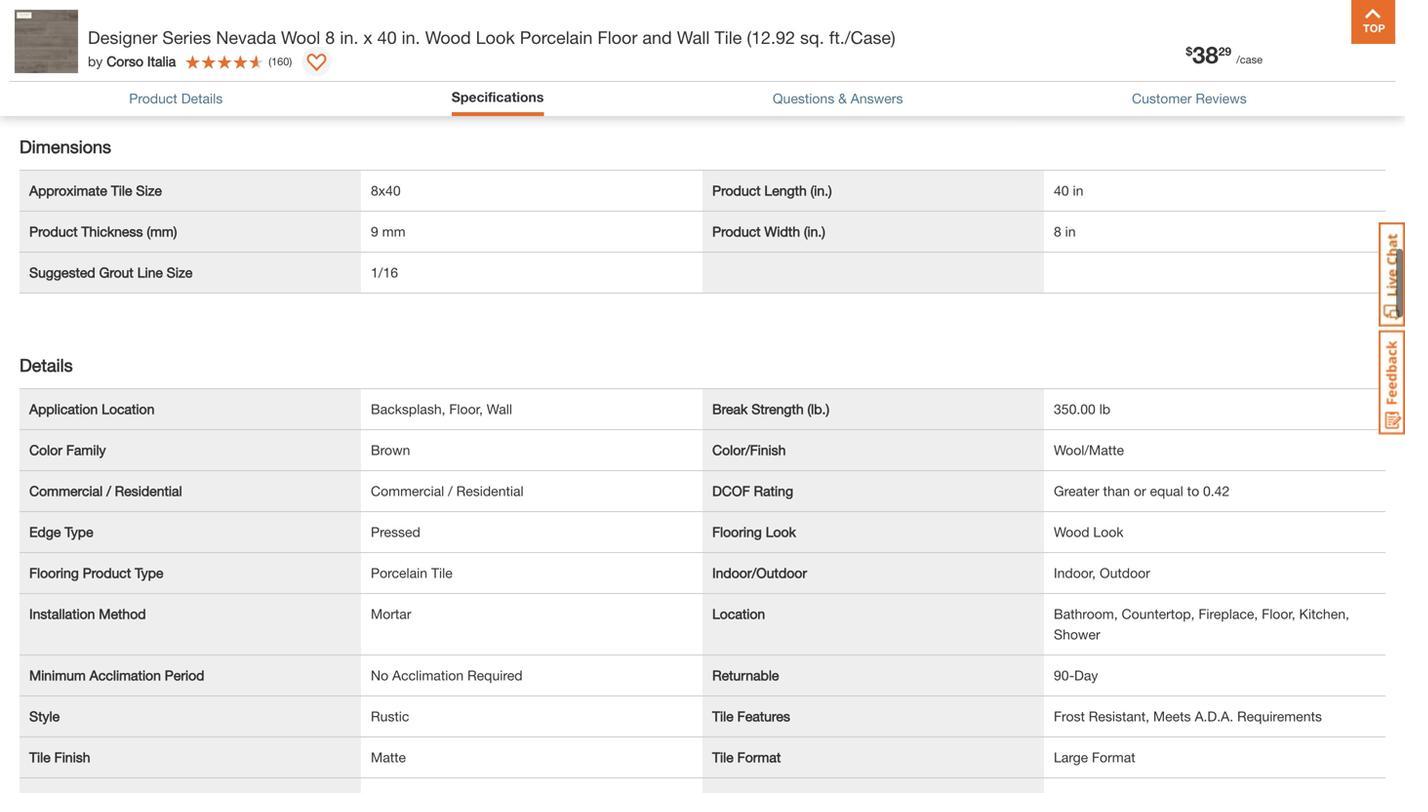 Task type: locate. For each thing, give the bounding box(es) containing it.
lb
[[1100, 401, 1111, 417]]

flooring down 'edge type'
[[29, 565, 79, 581]]

2 horizontal spatial look
[[1093, 524, 1124, 540]]

format down features
[[737, 750, 781, 766]]

product up suggested
[[29, 224, 78, 240]]

display image
[[307, 54, 326, 73]]

(in.) right length at the top
[[811, 183, 832, 199]]

look for flooring look
[[766, 524, 796, 540]]

in. left x
[[340, 27, 358, 48]]

(in.)
[[811, 183, 832, 199], [804, 224, 826, 240]]

0 horizontal spatial flooring
[[29, 565, 79, 581]]

type up 'method'
[[135, 565, 163, 581]]

1 horizontal spatial specifications
[[452, 89, 544, 105]]

1 horizontal spatial porcelain
[[520, 27, 593, 48]]

1 vertical spatial porcelain
[[371, 565, 428, 581]]

0 vertical spatial (in.)
[[811, 183, 832, 199]]

1 vertical spatial specifications
[[452, 89, 544, 105]]

customer reviews
[[1132, 90, 1247, 106]]

floor, right backsplash,
[[449, 401, 483, 417]]

0 horizontal spatial commercial
[[29, 483, 103, 499]]

0 horizontal spatial commercial / residential
[[29, 483, 182, 499]]

in. right x
[[402, 27, 420, 48]]

tile format
[[712, 750, 781, 766]]

1 vertical spatial 40
[[1054, 183, 1069, 199]]

features
[[737, 709, 790, 725]]

flooring look
[[712, 524, 796, 540]]

commercial / residential up pressed
[[371, 483, 524, 499]]

40 right x
[[377, 27, 397, 48]]

1 vertical spatial (in.)
[[804, 224, 826, 240]]

product width (in.)
[[712, 224, 826, 240]]

format down resistant,
[[1092, 750, 1136, 766]]

size right "line"
[[167, 265, 192, 281]]

format for tile format
[[737, 750, 781, 766]]

8x40
[[371, 183, 401, 199]]

1 vertical spatial wood
[[1054, 524, 1090, 540]]

format
[[737, 750, 781, 766], [1092, 750, 1136, 766]]

1 horizontal spatial details
[[181, 90, 223, 106]]

in down 40 in on the right top of the page
[[1065, 224, 1076, 240]]

wood right x
[[425, 27, 471, 48]]

1 horizontal spatial location
[[712, 606, 765, 622]]

8 right wool
[[325, 27, 335, 48]]

large format
[[1054, 750, 1136, 766]]

in for 40 in
[[1073, 183, 1084, 199]]

1 vertical spatial details
[[20, 355, 73, 376]]

1 vertical spatial wall
[[487, 401, 512, 417]]

(in.) right "width" at the top right of page
[[804, 224, 826, 240]]

approximate tile size
[[29, 183, 162, 199]]

location up the family
[[102, 401, 155, 417]]

38
[[1193, 41, 1219, 68]]

40 up "8 in" at the top right
[[1054, 183, 1069, 199]]

residential down 'backsplash, floor, wall'
[[456, 483, 524, 499]]

location
[[102, 401, 155, 417], [712, 606, 765, 622]]

dcof
[[712, 483, 750, 499]]

1 horizontal spatial commercial
[[371, 483, 444, 499]]

0 horizontal spatial acclimation
[[90, 668, 161, 684]]

indoor, outdoor
[[1054, 565, 1150, 581]]

0 vertical spatial size
[[136, 183, 162, 199]]

0 vertical spatial 8
[[325, 27, 335, 48]]

1 horizontal spatial residential
[[456, 483, 524, 499]]

questions & answers button
[[773, 88, 903, 109], [773, 88, 903, 109]]

by corso italia
[[88, 53, 176, 69]]

details up application
[[20, 355, 73, 376]]

0 vertical spatial specifications
[[10, 47, 128, 68]]

wall
[[677, 27, 710, 48], [487, 401, 512, 417]]

application
[[29, 401, 98, 417]]

reviews
[[1196, 90, 1247, 106]]

0 vertical spatial type
[[65, 524, 93, 540]]

0 vertical spatial flooring
[[712, 524, 762, 540]]

1 vertical spatial in
[[1065, 224, 1076, 240]]

1 horizontal spatial type
[[135, 565, 163, 581]]

1 horizontal spatial /
[[448, 483, 453, 499]]

porcelain down pressed
[[371, 565, 428, 581]]

&
[[838, 90, 847, 106]]

acclimation
[[90, 668, 161, 684], [392, 668, 464, 684]]

installation method
[[29, 606, 146, 622]]

top button
[[1352, 0, 1396, 44]]

product left length at the top
[[712, 183, 761, 199]]

acclimation right no
[[392, 668, 464, 684]]

type right the "edge"
[[65, 524, 93, 540]]

approximate
[[29, 183, 107, 199]]

residential
[[115, 483, 182, 499], [456, 483, 524, 499]]

size up (mm)
[[136, 183, 162, 199]]

1 horizontal spatial flooring
[[712, 524, 762, 540]]

1 horizontal spatial floor,
[[1262, 606, 1296, 622]]

floor, left the kitchen,
[[1262, 606, 1296, 622]]

mortar
[[371, 606, 411, 622]]

edge
[[29, 524, 61, 540]]

indoor,
[[1054, 565, 1096, 581]]

1 vertical spatial location
[[712, 606, 765, 622]]

$
[[1186, 44, 1193, 58]]

specifications button
[[0, 22, 1405, 100], [452, 87, 544, 111], [452, 87, 544, 107]]

commercial / residential down the family
[[29, 483, 182, 499]]

0 horizontal spatial floor,
[[449, 401, 483, 417]]

40
[[377, 27, 397, 48], [1054, 183, 1069, 199]]

1 acclimation from the left
[[90, 668, 161, 684]]

2 format from the left
[[1092, 750, 1136, 766]]

location down the 'indoor/outdoor'
[[712, 606, 765, 622]]

1 vertical spatial flooring
[[29, 565, 79, 581]]

(12.92
[[747, 27, 795, 48]]

customer
[[1132, 90, 1192, 106]]

0 horizontal spatial format
[[737, 750, 781, 766]]

wool/matte
[[1054, 442, 1124, 458]]

flooring down dcof
[[712, 524, 762, 540]]

0 horizontal spatial type
[[65, 524, 93, 540]]

1 vertical spatial 8
[[1054, 224, 1062, 240]]

edge type
[[29, 524, 93, 540]]

product length (in.)
[[712, 183, 832, 199]]

backsplash, floor, wall
[[371, 401, 512, 417]]

1 vertical spatial size
[[167, 265, 192, 281]]

1 horizontal spatial in.
[[402, 27, 420, 48]]

commercial up pressed
[[371, 483, 444, 499]]

product for product details
[[129, 90, 177, 106]]

residential up flooring product type
[[115, 483, 182, 499]]

1 horizontal spatial commercial / residential
[[371, 483, 524, 499]]

1 horizontal spatial acclimation
[[392, 668, 464, 684]]

0 vertical spatial location
[[102, 401, 155, 417]]

8 in
[[1054, 224, 1076, 240]]

1 vertical spatial floor,
[[1262, 606, 1296, 622]]

0 horizontal spatial size
[[136, 183, 162, 199]]

outdoor
[[1100, 565, 1150, 581]]

returnable
[[712, 668, 779, 684]]

1 / from the left
[[106, 483, 111, 499]]

350.00
[[1054, 401, 1096, 417]]

acclimation left period
[[90, 668, 161, 684]]

1 format from the left
[[737, 750, 781, 766]]

commercial down the color family
[[29, 483, 103, 499]]

/
[[106, 483, 111, 499], [448, 483, 453, 499]]

1 horizontal spatial size
[[167, 265, 192, 281]]

1 horizontal spatial look
[[766, 524, 796, 540]]

rustic
[[371, 709, 409, 725]]

2 commercial from the left
[[371, 483, 444, 499]]

1 horizontal spatial 8
[[1054, 224, 1062, 240]]

minimum acclimation period
[[29, 668, 204, 684]]

1 vertical spatial type
[[135, 565, 163, 581]]

commercial / residential
[[29, 483, 182, 499], [371, 483, 524, 499]]

customer reviews button
[[1132, 88, 1247, 109], [1132, 88, 1247, 109]]

product details button
[[129, 88, 223, 109], [129, 88, 223, 109]]

0 vertical spatial floor,
[[449, 401, 483, 417]]

90-day
[[1054, 668, 1098, 684]]

0 vertical spatial details
[[181, 90, 223, 106]]

series
[[162, 27, 211, 48]]

wall right backsplash,
[[487, 401, 512, 417]]

in up "8 in" at the top right
[[1073, 183, 1084, 199]]

0 horizontal spatial location
[[102, 401, 155, 417]]

flooring product type
[[29, 565, 163, 581]]

porcelain left floor
[[520, 27, 593, 48]]

countertop,
[[1122, 606, 1195, 622]]

details down series
[[181, 90, 223, 106]]

in
[[1073, 183, 1084, 199], [1065, 224, 1076, 240]]

style
[[29, 709, 60, 725]]

sq.
[[800, 27, 824, 48]]

0 vertical spatial 40
[[377, 27, 397, 48]]

tile features
[[712, 709, 790, 725]]

1 horizontal spatial format
[[1092, 750, 1136, 766]]

1 horizontal spatial wall
[[677, 27, 710, 48]]

wall right and
[[677, 27, 710, 48]]

2 residential from the left
[[456, 483, 524, 499]]

0 horizontal spatial porcelain
[[371, 565, 428, 581]]

bathroom,
[[1054, 606, 1118, 622]]

0 horizontal spatial details
[[20, 355, 73, 376]]

wood up indoor, at bottom right
[[1054, 524, 1090, 540]]

product for product length (in.)
[[712, 183, 761, 199]]

0 horizontal spatial /
[[106, 483, 111, 499]]

porcelain
[[520, 27, 593, 48], [371, 565, 428, 581]]

0 horizontal spatial look
[[476, 27, 515, 48]]

to
[[1187, 483, 1200, 499]]

(in.) for product length (in.)
[[811, 183, 832, 199]]

2 in. from the left
[[402, 27, 420, 48]]

8 down 40 in on the right top of the page
[[1054, 224, 1062, 240]]

0 horizontal spatial wood
[[425, 27, 471, 48]]

2 acclimation from the left
[[392, 668, 464, 684]]

0 vertical spatial porcelain
[[520, 27, 593, 48]]

product down the italia
[[129, 90, 177, 106]]

0 horizontal spatial residential
[[115, 483, 182, 499]]

0 horizontal spatial in.
[[340, 27, 358, 48]]

ft./case)
[[829, 27, 896, 48]]

method
[[99, 606, 146, 622]]

product left "width" at the top right of page
[[712, 224, 761, 240]]

0 vertical spatial wood
[[425, 27, 471, 48]]

1 in. from the left
[[340, 27, 358, 48]]

0 vertical spatial in
[[1073, 183, 1084, 199]]



Task type: vqa. For each thing, say whether or not it's contained in the screenshot.
-
no



Task type: describe. For each thing, give the bounding box(es) containing it.
1/16
[[371, 265, 398, 281]]

fireplace,
[[1199, 606, 1258, 622]]

$ 38 29 /case
[[1186, 41, 1263, 68]]

flooring for flooring product type
[[29, 565, 79, 581]]

break strength (lb.)
[[712, 401, 830, 417]]

designer
[[88, 27, 157, 48]]

resistant,
[[1089, 709, 1150, 725]]

(in.) for product width (in.)
[[804, 224, 826, 240]]

porcelain tile
[[371, 565, 453, 581]]

italia
[[147, 53, 176, 69]]

frost
[[1054, 709, 1085, 725]]

large
[[1054, 750, 1088, 766]]

indoor/outdoor
[[712, 565, 807, 581]]

9
[[371, 224, 378, 240]]

pressed
[[371, 524, 420, 540]]

kitchen,
[[1299, 606, 1350, 622]]

suggested grout line size
[[29, 265, 192, 281]]

nevada
[[216, 27, 276, 48]]

color
[[29, 442, 62, 458]]

product thickness (mm)
[[29, 224, 177, 240]]

length
[[765, 183, 807, 199]]

flooring for flooring look
[[712, 524, 762, 540]]

/case
[[1237, 53, 1263, 66]]

period
[[165, 668, 204, 684]]

dimensions
[[20, 136, 111, 157]]

(mm)
[[147, 224, 177, 240]]

wool
[[281, 27, 320, 48]]

dcof rating
[[712, 483, 793, 499]]

break
[[712, 401, 748, 417]]

by
[[88, 53, 103, 69]]

answers
[[851, 90, 903, 106]]

in for 8 in
[[1065, 224, 1076, 240]]

equal
[[1150, 483, 1184, 499]]

questions
[[773, 90, 835, 106]]

9 mm
[[371, 224, 406, 240]]

look for wood look
[[1093, 524, 1124, 540]]

thickness
[[81, 224, 143, 240]]

suggested
[[29, 265, 95, 281]]

product image image
[[15, 10, 78, 73]]

and
[[642, 27, 672, 48]]

(lb.)
[[808, 401, 830, 417]]

wood look
[[1054, 524, 1124, 540]]

product for product thickness (mm)
[[29, 224, 78, 240]]

2 commercial / residential from the left
[[371, 483, 524, 499]]

0 horizontal spatial 8
[[325, 27, 335, 48]]

greater
[[1054, 483, 1100, 499]]

strength
[[752, 401, 804, 417]]

acclimation for minimum
[[90, 668, 161, 684]]

floor
[[598, 27, 638, 48]]

tile finish
[[29, 750, 90, 766]]

product up 'method'
[[83, 565, 131, 581]]

( 160 )
[[269, 55, 292, 68]]

floor, inside bathroom, countertop, fireplace, floor, kitchen, shower
[[1262, 606, 1296, 622]]

0 vertical spatial wall
[[677, 27, 710, 48]]

feedback link image
[[1379, 330, 1405, 435]]

format for large format
[[1092, 750, 1136, 766]]

acclimation for no
[[392, 668, 464, 684]]

)
[[289, 55, 292, 68]]

meets
[[1153, 709, 1191, 725]]

minimum
[[29, 668, 86, 684]]

day
[[1074, 668, 1098, 684]]

29
[[1219, 44, 1232, 58]]

1 commercial from the left
[[29, 483, 103, 499]]

frost resistant, meets a.d.a. requirements
[[1054, 709, 1322, 725]]

requirements
[[1237, 709, 1322, 725]]

1 horizontal spatial 40
[[1054, 183, 1069, 199]]

rating
[[754, 483, 793, 499]]

2 / from the left
[[448, 483, 453, 499]]

(
[[269, 55, 271, 68]]

product details
[[129, 90, 223, 106]]

backsplash,
[[371, 401, 446, 417]]

1 residential from the left
[[115, 483, 182, 499]]

than
[[1103, 483, 1130, 499]]

350.00 lb
[[1054, 401, 1111, 417]]

live chat image
[[1379, 223, 1405, 327]]

a.d.a.
[[1195, 709, 1234, 725]]

color/finish
[[712, 442, 786, 458]]

required
[[468, 668, 523, 684]]

1 commercial / residential from the left
[[29, 483, 182, 499]]

160
[[271, 55, 289, 68]]

0 horizontal spatial specifications
[[10, 47, 128, 68]]

width
[[765, 224, 800, 240]]

no
[[371, 668, 389, 684]]

0 horizontal spatial 40
[[377, 27, 397, 48]]

0.42
[[1203, 483, 1230, 499]]

family
[[66, 442, 106, 458]]

0 horizontal spatial wall
[[487, 401, 512, 417]]

1 horizontal spatial wood
[[1054, 524, 1090, 540]]

application location
[[29, 401, 155, 417]]

bathroom, countertop, fireplace, floor, kitchen, shower
[[1054, 606, 1350, 643]]

90-
[[1054, 668, 1074, 684]]

designer series nevada wool 8 in. x 40 in. wood look porcelain floor and wall tile (12.92 sq. ft./case)
[[88, 27, 896, 48]]

line
[[137, 265, 163, 281]]

product for product width (in.)
[[712, 224, 761, 240]]

matte
[[371, 750, 406, 766]]

brown
[[371, 442, 410, 458]]



